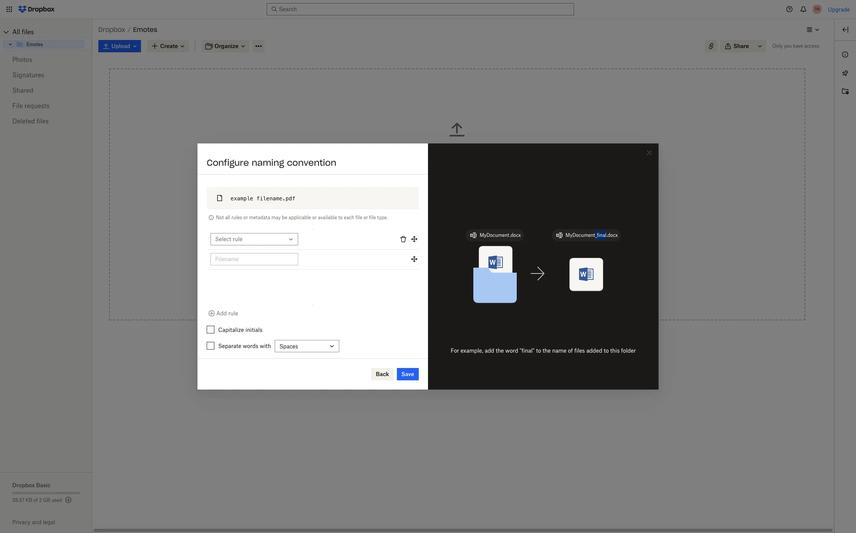 Task type: describe. For each thing, give the bounding box(es) containing it.
example
[[231, 195, 253, 202]]

share for share
[[734, 43, 750, 49]]

import from google drive
[[411, 233, 477, 240]]

convention
[[287, 157, 337, 168]]

mydocument
[[566, 232, 596, 238]]

and for legal
[[32, 519, 42, 525]]

name
[[553, 347, 567, 354]]

1 horizontal spatial the
[[496, 347, 504, 354]]

1 vertical spatial only
[[235, 215, 243, 220]]

folder permissions image
[[275, 215, 281, 221]]

rule for select rule
[[233, 236, 243, 242]]

them
[[276, 249, 292, 257]]

0 horizontal spatial you
[[244, 215, 251, 220]]

select rule
[[215, 236, 243, 242]]

28.57
[[12, 497, 24, 503]]

mydocument _final .docx
[[566, 232, 618, 238]]

mydocument.docx
[[480, 232, 521, 238]]

files right name
[[575, 347, 586, 354]]

0 horizontal spatial have
[[252, 215, 260, 220]]

requests
[[25, 102, 50, 110]]

manage
[[439, 276, 460, 283]]

may
[[272, 215, 281, 220]]

all files
[[12, 28, 34, 36]]

deleted files link
[[12, 113, 80, 129]]

add
[[217, 310, 227, 317]]

configure naming convention
[[207, 157, 337, 168]]

add rule
[[217, 310, 238, 317]]

dropbox for dropbox basic
[[12, 482, 35, 488]]

word
[[506, 347, 519, 354]]

applicable
[[289, 215, 311, 220]]

legal
[[43, 519, 55, 525]]

access button
[[394, 207, 522, 223]]

_final
[[596, 232, 607, 238]]

drop
[[425, 145, 438, 151]]

1 file from the left
[[356, 215, 363, 220]]

files for drop
[[439, 145, 450, 151]]

1 horizontal spatial only
[[773, 43, 784, 49]]

metadata
[[249, 215, 270, 220]]

words
[[243, 343, 259, 349]]

dropbox link
[[98, 25, 125, 35]]

all files link
[[12, 26, 92, 38]]

create automated folder
[[207, 157, 316, 168]]

get more space image
[[64, 495, 73, 505]]

access
[[411, 212, 430, 218]]

Filename text field
[[215, 255, 294, 263]]

rules
[[232, 215, 242, 220]]

shared link
[[12, 83, 80, 98]]

request files to be added to this folder
[[411, 255, 510, 261]]

open activity image
[[842, 87, 851, 96]]

add rule button
[[207, 309, 238, 318]]

1 horizontal spatial only you have access
[[773, 43, 820, 49]]

2
[[39, 497, 42, 503]]

use
[[432, 153, 441, 160]]

gb
[[43, 497, 50, 503]]

upgrade link
[[829, 6, 851, 13]]

naming
[[252, 157, 284, 168]]

or left available
[[313, 215, 317, 220]]

28.57 kb of 2 gb used
[[12, 497, 62, 503]]

the for here
[[442, 153, 450, 160]]

google
[[444, 233, 462, 240]]

upgrade
[[829, 6, 851, 13]]

file requests link
[[12, 98, 80, 113]]

shared
[[12, 87, 33, 94]]

Spaces button
[[275, 340, 340, 352]]

each
[[344, 215, 355, 220]]

button
[[474, 153, 490, 160]]

rename
[[251, 249, 274, 257]]

not
[[216, 215, 224, 220]]

share for share and manage access to this folder
[[411, 276, 426, 283]]

used
[[52, 497, 62, 503]]

1 vertical spatial this
[[487, 276, 496, 283]]

here
[[451, 145, 463, 151]]

'upload'
[[452, 153, 472, 160]]

1 horizontal spatial emotes
[[133, 26, 157, 33]]

configure
[[207, 157, 249, 168]]

deleted
[[12, 117, 35, 125]]

kb
[[26, 497, 32, 503]]

privacy and legal
[[12, 519, 55, 525]]

open details pane image
[[842, 25, 851, 34]]

or right each
[[364, 215, 368, 220]]

signatures
[[12, 71, 44, 79]]

back button
[[372, 368, 394, 380]]

Select rule button
[[211, 233, 298, 245]]

0 vertical spatial this
[[484, 255, 494, 261]]

not all rules or metadata may be applicable or available to each file or file type.
[[216, 215, 388, 220]]

all files tree
[[1, 26, 92, 50]]

photos link
[[12, 52, 80, 67]]

0 vertical spatial of
[[569, 347, 574, 354]]

type.
[[378, 215, 388, 220]]

files for request
[[434, 255, 445, 261]]

1 vertical spatial add
[[485, 347, 495, 354]]



Task type: vqa. For each thing, say whether or not it's contained in the screenshot.
the left added
yes



Task type: locate. For each thing, give the bounding box(es) containing it.
files right "request"
[[434, 255, 445, 261]]

1 vertical spatial share
[[411, 276, 426, 283]]

emotes right /
[[133, 26, 157, 33]]

1 vertical spatial emotes
[[27, 41, 43, 47]]

files right all
[[22, 28, 34, 36]]

0 horizontal spatial the
[[442, 153, 450, 160]]

1 vertical spatial of
[[34, 497, 38, 503]]

dropbox up 28.57
[[12, 482, 35, 488]]

added
[[279, 186, 298, 194], [461, 255, 476, 261], [587, 347, 603, 354]]

share button
[[721, 40, 754, 52]]

share inside more ways to add content element
[[411, 276, 426, 283]]

example,
[[461, 347, 484, 354]]

0 vertical spatial and
[[428, 276, 437, 283]]

0 vertical spatial be
[[282, 215, 288, 220]]

more
[[424, 192, 437, 198]]

rule
[[233, 236, 243, 242], [229, 310, 238, 317]]

0 vertical spatial only you have access
[[773, 43, 820, 49]]

1 horizontal spatial added
[[461, 255, 476, 261]]

photos
[[12, 56, 32, 63]]

open information panel image
[[842, 50, 851, 59]]

only you have access
[[773, 43, 820, 49], [235, 215, 274, 220]]

dropbox logo - go to the homepage image
[[15, 3, 57, 15]]

2 vertical spatial this
[[611, 347, 620, 354]]

available
[[318, 215, 337, 220]]

only
[[773, 43, 784, 49], [235, 215, 243, 220]]

share
[[734, 43, 750, 49], [411, 276, 426, 283]]

Folder name text field
[[250, 201, 415, 210]]

1 vertical spatial have
[[252, 215, 260, 220]]

add left content
[[460, 192, 470, 198]]

filename.pdf
[[257, 195, 296, 202]]

0 vertical spatial added
[[279, 186, 298, 194]]

the for add
[[543, 347, 551, 354]]

1 vertical spatial access
[[261, 215, 274, 220]]

1 horizontal spatial access
[[462, 276, 479, 283]]

and
[[428, 276, 437, 283], [32, 519, 42, 525]]

1 vertical spatial be
[[453, 255, 459, 261]]

be inside more ways to add content element
[[453, 255, 459, 261]]

files
[[22, 28, 34, 36], [37, 117, 49, 125], [439, 145, 450, 151], [254, 186, 267, 194], [434, 255, 445, 261], [575, 347, 586, 354]]

added up filename.pdf
[[279, 186, 298, 194]]

upload,
[[471, 145, 491, 151]]

/
[[128, 26, 131, 33]]

rename them to
[[251, 249, 299, 257]]

capitalize
[[218, 327, 244, 333]]

files for deleted
[[37, 117, 49, 125]]

rule right the add
[[229, 310, 238, 317]]

emotes
[[133, 26, 157, 33], [27, 41, 43, 47]]

select rule button
[[207, 230, 419, 250]]

0 vertical spatial only
[[773, 43, 784, 49]]

open pinned items image
[[842, 68, 851, 78]]

0 horizontal spatial access
[[261, 215, 274, 220]]

initials
[[246, 327, 263, 333]]

add right example,
[[485, 347, 495, 354]]

files for all
[[22, 28, 34, 36]]

0 horizontal spatial and
[[32, 519, 42, 525]]

"final"
[[520, 347, 535, 354]]

the inside drop files here to upload, or use the 'upload' button
[[442, 153, 450, 160]]

and left manage
[[428, 276, 437, 283]]

or right rules
[[244, 215, 248, 220]]

global header element
[[0, 0, 857, 19]]

0 vertical spatial have
[[794, 43, 804, 49]]

2 horizontal spatial access
[[805, 43, 820, 49]]

content
[[471, 192, 492, 198]]

files are added to
[[254, 186, 306, 194]]

0 vertical spatial add
[[460, 192, 470, 198]]

2 file from the left
[[370, 215, 376, 220]]

separate words with
[[218, 343, 271, 349]]

when
[[235, 186, 253, 194]]

drive
[[463, 233, 477, 240]]

1 horizontal spatial and
[[428, 276, 437, 283]]

1 horizontal spatial have
[[794, 43, 804, 49]]

1 vertical spatial and
[[32, 519, 42, 525]]

separate
[[218, 343, 242, 349]]

1 horizontal spatial add
[[485, 347, 495, 354]]

file requests
[[12, 102, 50, 110]]

dropbox for dropbox / emotes
[[98, 26, 125, 33]]

0 horizontal spatial file
[[356, 215, 363, 220]]

the left name
[[543, 347, 551, 354]]

be down google
[[453, 255, 459, 261]]

file left type.
[[370, 215, 376, 220]]

ways
[[439, 192, 452, 198]]

are
[[268, 186, 278, 194]]

privacy
[[12, 519, 31, 525]]

file right each
[[356, 215, 363, 220]]

0 vertical spatial you
[[785, 43, 793, 49]]

deleted files
[[12, 117, 49, 125]]

added inside more ways to add content element
[[461, 255, 476, 261]]

0 horizontal spatial be
[[282, 215, 288, 220]]

0 horizontal spatial only
[[235, 215, 243, 220]]

to
[[465, 145, 470, 151], [300, 186, 306, 194], [453, 192, 459, 198], [339, 215, 343, 220], [293, 249, 299, 257], [446, 255, 451, 261], [478, 255, 483, 261], [480, 276, 485, 283], [537, 347, 542, 354], [604, 347, 609, 354]]

dialog
[[198, 143, 659, 390]]

1 vertical spatial rule
[[229, 310, 238, 317]]

the left word
[[496, 347, 504, 354]]

0 vertical spatial share
[[734, 43, 750, 49]]

files down the file requests link at the top left
[[37, 117, 49, 125]]

rule for add rule
[[229, 310, 238, 317]]

share and manage access to this folder
[[411, 276, 512, 283]]

1 horizontal spatial be
[[453, 255, 459, 261]]

0 vertical spatial rule
[[233, 236, 243, 242]]

of left 2
[[34, 497, 38, 503]]

1 vertical spatial only you have access
[[235, 215, 274, 220]]

and left legal
[[32, 519, 42, 525]]

0 horizontal spatial share
[[411, 276, 426, 283]]

2 vertical spatial access
[[462, 276, 479, 283]]

of
[[569, 347, 574, 354], [34, 497, 38, 503]]

for
[[451, 347, 460, 354]]

or inside drop files here to upload, or use the 'upload' button
[[425, 153, 430, 160]]

files up example filename.pdf
[[254, 186, 267, 194]]

emotes inside "all files" tree
[[27, 41, 43, 47]]

share inside button
[[734, 43, 750, 49]]

and for manage
[[428, 276, 437, 283]]

spaces
[[280, 343, 298, 349]]

rule right select
[[233, 236, 243, 242]]

signatures link
[[12, 67, 80, 83]]

2 horizontal spatial added
[[587, 347, 603, 354]]

drop files here to upload, or use the 'upload' button
[[425, 145, 491, 160]]

and inside more ways to add content element
[[428, 276, 437, 283]]

have
[[794, 43, 804, 49], [252, 215, 260, 220]]

this
[[484, 255, 494, 261], [487, 276, 496, 283], [611, 347, 620, 354]]

0 horizontal spatial add
[[460, 192, 470, 198]]

0 vertical spatial dropbox
[[98, 26, 125, 33]]

dropbox basic
[[12, 482, 51, 488]]

1 vertical spatial added
[[461, 255, 476, 261]]

dialog containing create automated folder
[[198, 143, 659, 390]]

dropbox / emotes
[[98, 26, 157, 33]]

capitalize initials
[[218, 327, 263, 333]]

1 horizontal spatial you
[[785, 43, 793, 49]]

0 horizontal spatial of
[[34, 497, 38, 503]]

more ways to add content
[[424, 192, 492, 198]]

added right name
[[587, 347, 603, 354]]

0 horizontal spatial only you have access
[[235, 215, 274, 220]]

import
[[411, 233, 429, 240]]

0 horizontal spatial dropbox
[[12, 482, 35, 488]]

be right folder permissions image
[[282, 215, 288, 220]]

back
[[376, 371, 389, 377]]

from
[[430, 233, 442, 240]]

files up use
[[439, 145, 450, 151]]

save
[[402, 371, 415, 377]]

2 vertical spatial added
[[587, 347, 603, 354]]

access inside more ways to add content element
[[462, 276, 479, 283]]

select
[[215, 236, 232, 242]]

.docx
[[607, 232, 618, 238]]

automated
[[239, 157, 288, 168]]

privacy and legal link
[[12, 519, 92, 525]]

0 horizontal spatial added
[[279, 186, 298, 194]]

added down drive
[[461, 255, 476, 261]]

access
[[805, 43, 820, 49], [261, 215, 274, 220], [462, 276, 479, 283]]

1 horizontal spatial file
[[370, 215, 376, 220]]

files inside drop files here to upload, or use the 'upload' button
[[439, 145, 450, 151]]

or left use
[[425, 153, 430, 160]]

all
[[225, 215, 230, 220]]

2 horizontal spatial the
[[543, 347, 551, 354]]

emotes down all files
[[27, 41, 43, 47]]

save button
[[397, 368, 419, 380]]

file
[[356, 215, 363, 220], [370, 215, 376, 220]]

0 vertical spatial access
[[805, 43, 820, 49]]

1 vertical spatial you
[[244, 215, 251, 220]]

1 horizontal spatial of
[[569, 347, 574, 354]]

files inside tree
[[22, 28, 34, 36]]

files inside more ways to add content element
[[434, 255, 445, 261]]

request
[[411, 255, 432, 261]]

example filename.pdf
[[231, 195, 296, 202]]

the right use
[[442, 153, 450, 160]]

for example, add the word "final" to the name of files added to this folder
[[451, 347, 637, 354]]

0 horizontal spatial emotes
[[27, 41, 43, 47]]

more ways to add content element
[[392, 191, 523, 295]]

file
[[12, 102, 23, 110]]

to inside drop files here to upload, or use the 'upload' button
[[465, 145, 470, 151]]

emotes link
[[16, 40, 85, 49]]

0 vertical spatial emotes
[[133, 26, 157, 33]]

all
[[12, 28, 20, 36]]

basic
[[36, 482, 51, 488]]

1 horizontal spatial dropbox
[[98, 26, 125, 33]]

of right name
[[569, 347, 574, 354]]

1 vertical spatial dropbox
[[12, 482, 35, 488]]

1 horizontal spatial share
[[734, 43, 750, 49]]

dropbox left /
[[98, 26, 125, 33]]



